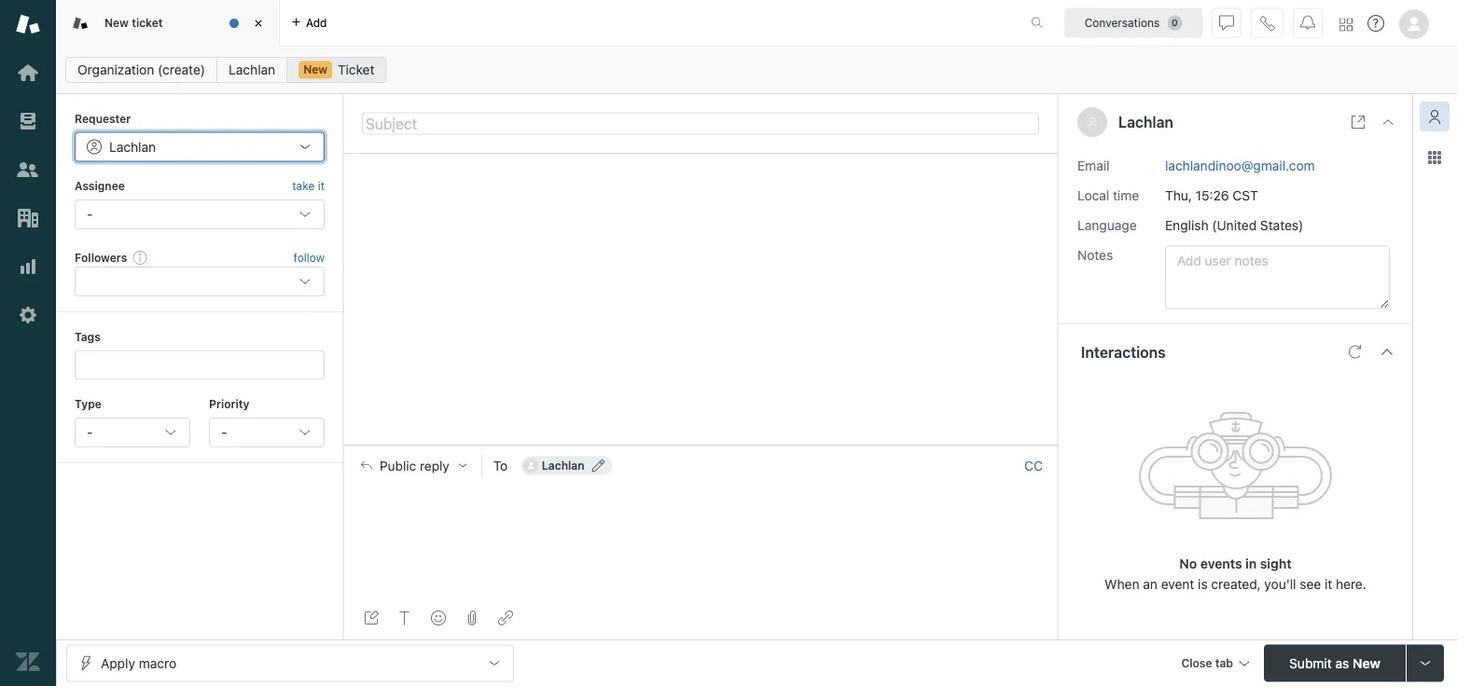 Task type: vqa. For each thing, say whether or not it's contained in the screenshot.
tab at right bottom
yes



Task type: describe. For each thing, give the bounding box(es) containing it.
lachlandinoo@gmail.com image
[[523, 459, 538, 474]]

local
[[1078, 188, 1110, 203]]

minimize composer image
[[693, 438, 708, 453]]

see
[[1300, 577, 1322, 592]]

conversations button
[[1065, 8, 1203, 38]]

organizations image
[[16, 206, 40, 231]]

views image
[[16, 109, 40, 133]]

organization (create) button
[[65, 57, 218, 83]]

language
[[1078, 217, 1137, 233]]

reporting image
[[16, 255, 40, 279]]

organization
[[77, 62, 154, 77]]

no events in sight when an event is created, you'll see it here.
[[1105, 556, 1367, 592]]

zendesk support image
[[16, 12, 40, 36]]

thu, 15:26 cst
[[1166, 188, 1259, 203]]

submit as new
[[1290, 656, 1381, 671]]

assignee element
[[75, 200, 325, 229]]

lachlan inside secondary element
[[229, 62, 275, 77]]

followers element
[[75, 267, 325, 297]]

take it
[[292, 180, 325, 193]]

local time
[[1078, 188, 1140, 203]]

here.
[[1336, 577, 1367, 592]]

close tab
[[1182, 657, 1234, 671]]

- for priority
[[221, 425, 227, 440]]

edit user image
[[592, 460, 605, 473]]

ticket
[[132, 16, 163, 29]]

2 vertical spatial new
[[1353, 656, 1381, 671]]

apply macro
[[101, 656, 176, 671]]

is
[[1198, 577, 1208, 592]]

english (united states)
[[1166, 217, 1304, 233]]

lachlan link
[[217, 57, 288, 83]]

lachlandinoo@gmail.com
[[1166, 158, 1316, 173]]

it inside button
[[318, 180, 325, 193]]

(united
[[1213, 217, 1257, 233]]

(create)
[[158, 62, 205, 77]]

apply
[[101, 656, 135, 671]]

no
[[1180, 556, 1198, 572]]

states)
[[1261, 217, 1304, 233]]

lachlan right lachlandinoo@gmail.com image
[[542, 460, 585, 473]]

apps image
[[1428, 150, 1443, 165]]

assignee
[[75, 180, 125, 193]]

created,
[[1212, 577, 1261, 592]]

it inside no events in sight when an event is created, you'll see it here.
[[1325, 577, 1333, 592]]

info on adding followers image
[[133, 250, 148, 265]]

thu,
[[1166, 188, 1193, 203]]

admin image
[[16, 303, 40, 328]]

main element
[[0, 0, 56, 687]]

an
[[1144, 577, 1158, 592]]

you'll
[[1265, 577, 1297, 592]]

close image inside new ticket tab
[[249, 14, 268, 33]]

add link (cmd k) image
[[498, 611, 513, 626]]

followers
[[75, 251, 127, 264]]

cst
[[1233, 188, 1259, 203]]

requester element
[[75, 132, 325, 162]]

new ticket
[[105, 16, 163, 29]]

get started image
[[16, 61, 40, 85]]

notes
[[1078, 247, 1114, 263]]

lachlan up time
[[1119, 113, 1174, 131]]

as
[[1336, 656, 1350, 671]]

Subject field
[[362, 112, 1040, 135]]

public reply button
[[344, 447, 481, 486]]

new ticket tab
[[56, 0, 280, 47]]

draft mode image
[[364, 611, 379, 626]]

organization (create)
[[77, 62, 205, 77]]

zendesk products image
[[1340, 18, 1353, 31]]

close
[[1182, 657, 1213, 671]]

tags
[[75, 331, 101, 344]]

conversations
[[1085, 16, 1160, 29]]



Task type: locate. For each thing, give the bounding box(es) containing it.
15:26
[[1196, 188, 1230, 203]]

0 horizontal spatial new
[[105, 16, 129, 29]]

zendesk image
[[16, 650, 40, 675]]

cc
[[1025, 458, 1043, 474]]

1 vertical spatial close image
[[1381, 115, 1396, 130]]

lachlan right (create)
[[229, 62, 275, 77]]

- button down type
[[75, 418, 190, 448]]

add button
[[280, 0, 338, 46]]

insert emojis image
[[431, 611, 446, 626]]

new
[[105, 16, 129, 29], [303, 63, 328, 76], [1353, 656, 1381, 671]]

secondary element
[[56, 51, 1458, 89]]

- inside assignee 'element'
[[87, 207, 93, 222]]

Add user notes text field
[[1166, 246, 1391, 309]]

0 vertical spatial new
[[105, 16, 129, 29]]

event
[[1162, 577, 1195, 592]]

reply
[[420, 458, 450, 474]]

customer context image
[[1428, 109, 1443, 124]]

notifications image
[[1301, 15, 1316, 30]]

type
[[75, 398, 102, 411]]

1 vertical spatial new
[[303, 63, 328, 76]]

english
[[1166, 217, 1209, 233]]

interactions
[[1082, 343, 1166, 361]]

- down assignee
[[87, 207, 93, 222]]

close image right view more details icon
[[1381, 115, 1396, 130]]

new inside secondary element
[[303, 63, 328, 76]]

2 - button from the left
[[209, 418, 325, 448]]

- button for type
[[75, 418, 190, 448]]

0 horizontal spatial it
[[318, 180, 325, 193]]

- down priority
[[221, 425, 227, 440]]

lachlan down requester
[[109, 139, 156, 154]]

new for new
[[303, 63, 328, 76]]

take it button
[[292, 177, 325, 196]]

close image
[[249, 14, 268, 33], [1381, 115, 1396, 130]]

1 vertical spatial it
[[1325, 577, 1333, 592]]

close tab button
[[1173, 645, 1257, 685]]

- button
[[75, 418, 190, 448], [209, 418, 325, 448]]

macro
[[139, 656, 176, 671]]

- down type
[[87, 425, 93, 440]]

follow
[[294, 251, 325, 264]]

2 horizontal spatial new
[[1353, 656, 1381, 671]]

add
[[306, 16, 327, 29]]

1 horizontal spatial it
[[1325, 577, 1333, 592]]

view more details image
[[1351, 115, 1366, 130]]

displays possible ticket submission types image
[[1419, 657, 1433, 671]]

close image up lachlan link
[[249, 14, 268, 33]]

1 horizontal spatial new
[[303, 63, 328, 76]]

to
[[493, 458, 508, 474]]

user image
[[1087, 117, 1098, 128], [1089, 118, 1097, 128]]

submit
[[1290, 656, 1332, 671]]

0 horizontal spatial - button
[[75, 418, 190, 448]]

lachlan inside requester element
[[109, 139, 156, 154]]

in
[[1246, 556, 1257, 572]]

requester
[[75, 112, 131, 125]]

add attachment image
[[465, 611, 480, 626]]

lachlan
[[229, 62, 275, 77], [1119, 113, 1174, 131], [109, 139, 156, 154], [542, 460, 585, 473]]

tabs tab list
[[56, 0, 1012, 47]]

1 - button from the left
[[75, 418, 190, 448]]

events
[[1201, 556, 1243, 572]]

public reply
[[380, 458, 450, 474]]

format text image
[[398, 611, 412, 626]]

0 horizontal spatial close image
[[249, 14, 268, 33]]

it
[[318, 180, 325, 193], [1325, 577, 1333, 592]]

customers image
[[16, 158, 40, 182]]

sight
[[1261, 556, 1292, 572]]

- button for priority
[[209, 418, 325, 448]]

- button down priority
[[209, 418, 325, 448]]

1 horizontal spatial - button
[[209, 418, 325, 448]]

new inside tab
[[105, 16, 129, 29]]

priority
[[209, 398, 250, 411]]

it right see
[[1325, 577, 1333, 592]]

-
[[87, 207, 93, 222], [87, 425, 93, 440], [221, 425, 227, 440]]

when
[[1105, 577, 1140, 592]]

take
[[292, 180, 315, 193]]

new for new ticket
[[105, 16, 129, 29]]

0 vertical spatial close image
[[249, 14, 268, 33]]

0 vertical spatial it
[[318, 180, 325, 193]]

follow button
[[294, 249, 325, 266]]

it right take
[[318, 180, 325, 193]]

time
[[1113, 188, 1140, 203]]

public
[[380, 458, 416, 474]]

email
[[1078, 158, 1110, 173]]

tab
[[1216, 657, 1234, 671]]

ticket
[[338, 62, 375, 77]]

1 horizontal spatial close image
[[1381, 115, 1396, 130]]

- for type
[[87, 425, 93, 440]]

button displays agent's chat status as invisible. image
[[1220, 15, 1235, 30]]

get help image
[[1368, 15, 1385, 32]]

cc button
[[1025, 458, 1043, 475]]



